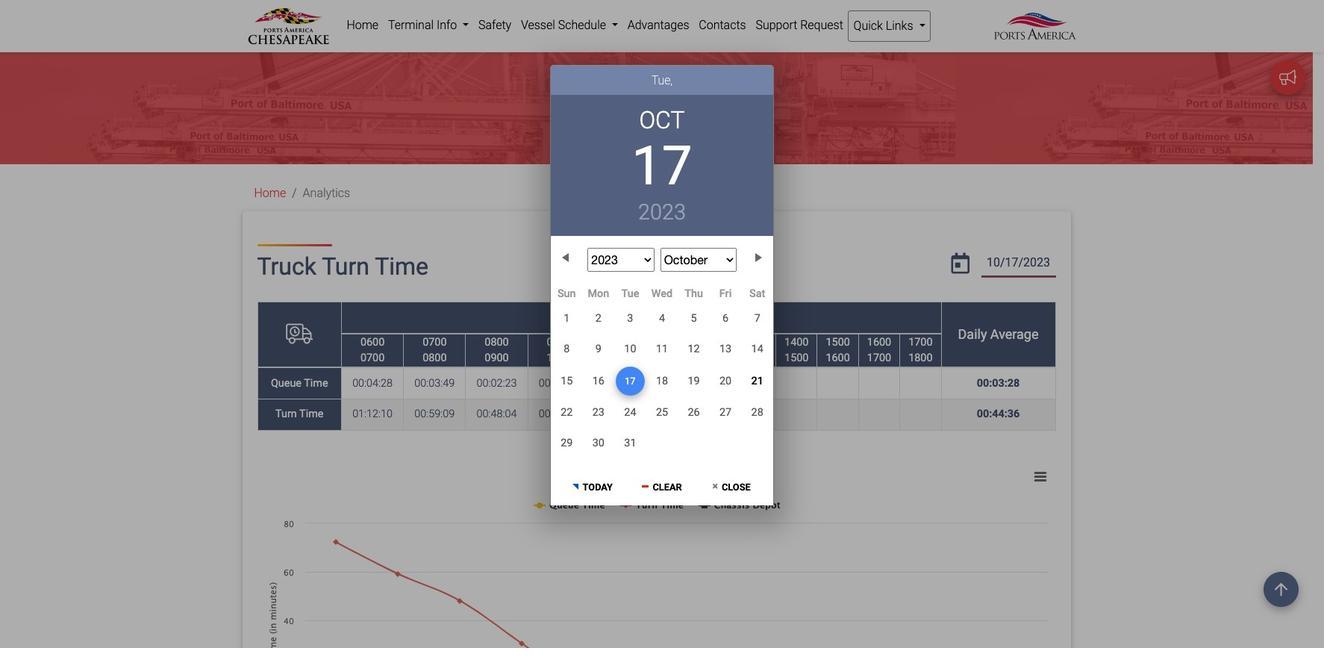 Task type: vqa. For each thing, say whether or not it's contained in the screenshot.
the topmost 0800
yes



Task type: locate. For each thing, give the bounding box(es) containing it.
1 vertical spatial 17
[[625, 375, 636, 387]]

1800
[[909, 352, 933, 365]]

1400 up 21
[[744, 352, 768, 365]]

wed
[[652, 288, 673, 300]]

1300 right "12"
[[702, 352, 727, 365]]

0700 down '0600'
[[361, 352, 385, 365]]

5
[[691, 312, 697, 325]]

10/19/2023 cell
[[678, 366, 710, 397]]

19
[[688, 375, 700, 387]]

1500
[[826, 336, 851, 349], [785, 352, 809, 365]]

2023
[[639, 199, 686, 225]]

1400 right 14
[[785, 336, 809, 349]]

0 vertical spatial average
[[639, 310, 687, 325]]

1700
[[909, 336, 933, 349], [868, 352, 892, 365]]

1 vertical spatial 1400
[[744, 352, 768, 365]]

time for 00:04:28
[[304, 377, 328, 390]]

1 horizontal spatial average
[[991, 327, 1039, 342]]

0900
[[547, 336, 571, 349], [485, 352, 509, 365]]

1400
[[785, 336, 809, 349], [744, 352, 768, 365]]

0 vertical spatial time
[[375, 253, 429, 281]]

1 vertical spatial home link
[[254, 186, 286, 200]]

0900 up "00:02:23"
[[485, 352, 509, 365]]

0700 up 00:03:49
[[423, 336, 447, 349]]

1000 up the 15
[[547, 352, 571, 365]]

0 horizontal spatial home link
[[254, 186, 286, 200]]

0 horizontal spatial 1200
[[661, 352, 685, 365]]

21
[[752, 375, 764, 387]]

00:48:04
[[477, 408, 517, 421]]

0 horizontal spatial 1300
[[702, 352, 727, 365]]

1700 up 1800
[[909, 336, 933, 349]]

1 horizontal spatial 1600
[[868, 336, 892, 349]]

00:02:23
[[477, 377, 517, 390]]

1 vertical spatial time
[[304, 377, 328, 390]]

0900 down 10/1/2023 'cell' at the left
[[547, 336, 571, 349]]

hourly average daily average
[[597, 310, 1039, 342]]

10/10/2023 cell
[[615, 334, 647, 365]]

turn
[[322, 253, 370, 281], [276, 408, 297, 421]]

home link
[[342, 10, 384, 40], [254, 186, 286, 200]]

time
[[375, 253, 429, 281], [304, 377, 328, 390], [300, 408, 324, 421]]

10/21/2023 cell
[[742, 366, 774, 397]]

1100 1200
[[661, 336, 685, 365]]

0700 0800
[[423, 336, 447, 365]]

1600 down the hourly average daily average
[[826, 352, 851, 365]]

turn right truck
[[322, 253, 370, 281]]

17 inside cell
[[625, 375, 636, 387]]

0 horizontal spatial home
[[254, 186, 286, 200]]

10/28/2023 cell
[[742, 397, 774, 428]]

oct
[[640, 106, 685, 134]]

0 vertical spatial home link
[[342, 10, 384, 40]]

0 vertical spatial 1300
[[744, 336, 768, 349]]

queue
[[271, 377, 302, 390]]

1000 1100
[[609, 336, 633, 365]]

1200 left "12"
[[661, 352, 685, 365]]

0 vertical spatial 0900
[[547, 336, 571, 349]]

0 vertical spatial 1000
[[609, 336, 633, 349]]

1500 right 1400 1500
[[826, 336, 851, 349]]

tue
[[622, 288, 640, 300]]

1300 down 10/7/2023 cell
[[744, 336, 768, 349]]

1 vertical spatial 1300
[[702, 352, 727, 365]]

00:03:49
[[415, 377, 455, 390]]

17 down 10/10/2023 cell
[[625, 375, 636, 387]]

None text field
[[982, 251, 1056, 277]]

17 up 2023
[[632, 135, 693, 198]]

1300
[[744, 336, 768, 349], [702, 352, 727, 365]]

1500 down the hourly average daily average
[[785, 352, 809, 365]]

1 horizontal spatial 1700
[[909, 336, 933, 349]]

hourly
[[597, 310, 635, 325]]

00:04:28
[[353, 377, 393, 390]]

1100
[[661, 336, 685, 349], [609, 352, 633, 365]]

1 vertical spatial 0800
[[423, 352, 447, 365]]

10/25/2023 cell
[[647, 397, 678, 428]]

oct 17 2023
[[632, 106, 693, 225]]

0 vertical spatial 1600
[[868, 336, 892, 349]]

1 vertical spatial 1100
[[609, 352, 633, 365]]

0 horizontal spatial 0800
[[423, 352, 447, 365]]

0 horizontal spatial 1600
[[826, 352, 851, 365]]

15
[[561, 375, 573, 387]]

1 horizontal spatial 1100
[[661, 336, 685, 349]]

0 horizontal spatial 0900
[[485, 352, 509, 365]]

close button
[[698, 469, 766, 502]]

0800 up "00:02:23"
[[485, 336, 509, 349]]

1600
[[868, 336, 892, 349], [826, 352, 851, 365]]

0 vertical spatial turn
[[322, 253, 370, 281]]

1 vertical spatial 1000
[[547, 352, 571, 365]]

calendar day image
[[952, 253, 970, 274]]

1100 right 9 at bottom
[[609, 352, 633, 365]]

0800 up 00:03:49
[[423, 352, 447, 365]]

1700 left 1800
[[868, 352, 892, 365]]

0 horizontal spatial turn
[[276, 408, 297, 421]]

10/11/2023 cell
[[647, 334, 678, 365]]

home
[[347, 18, 379, 32], [254, 186, 286, 200]]

1000 right 9 at bottom
[[609, 336, 633, 349]]

26
[[688, 406, 700, 419]]

safety
[[479, 18, 512, 32]]

0 horizontal spatial 1000
[[547, 352, 571, 365]]

average
[[639, 310, 687, 325], [991, 327, 1039, 342]]

0 horizontal spatial 1500
[[785, 352, 809, 365]]

10/30/2023 cell
[[583, 428, 615, 459]]

0800
[[485, 336, 509, 349], [423, 352, 447, 365]]

1 horizontal spatial 0900
[[547, 336, 571, 349]]

1100 left "12"
[[661, 336, 685, 349]]

0 vertical spatial 17
[[632, 135, 693, 198]]

grid
[[551, 287, 774, 459]]

0800 0900
[[485, 336, 509, 365]]

1600 left 1700 1800
[[868, 336, 892, 349]]

1 horizontal spatial home
[[347, 18, 379, 32]]

time for 01:12:10
[[300, 408, 324, 421]]

10/16/2023 cell
[[583, 366, 615, 397]]

0 vertical spatial home
[[347, 18, 379, 32]]

10/22/2023 cell
[[551, 397, 583, 428]]

request
[[801, 18, 844, 32]]

1600 1700
[[868, 336, 892, 365]]

0 vertical spatial 0800
[[485, 336, 509, 349]]

1 vertical spatial 1600
[[826, 352, 851, 365]]

0 horizontal spatial 1700
[[868, 352, 892, 365]]

0 vertical spatial 1200
[[702, 336, 727, 349]]

average right the "daily"
[[991, 327, 1039, 342]]

1000
[[609, 336, 633, 349], [547, 352, 571, 365]]

1 horizontal spatial 1400
[[785, 336, 809, 349]]

10/17/2023 cell
[[616, 367, 645, 396]]

23
[[593, 406, 605, 419]]

0 vertical spatial 1700
[[909, 336, 933, 349]]

1 horizontal spatial turn
[[322, 253, 370, 281]]

0 vertical spatial 1400
[[785, 336, 809, 349]]

10/27/2023 cell
[[710, 397, 742, 428]]

10/6/2023 cell
[[710, 303, 742, 334]]

17
[[632, 135, 693, 198], [625, 375, 636, 387]]

go to top image
[[1265, 572, 1300, 607]]

0 horizontal spatial 1100
[[609, 352, 633, 365]]

1 horizontal spatial 0700
[[423, 336, 447, 349]]

1200 right "12"
[[702, 336, 727, 349]]

0 horizontal spatial 0700
[[361, 352, 385, 365]]

2 vertical spatial time
[[300, 408, 324, 421]]

sun
[[558, 288, 576, 300]]

00:13:13
[[601, 408, 641, 421]]

turn down queue
[[276, 408, 297, 421]]

truck turn time
[[257, 253, 429, 281]]

0 horizontal spatial average
[[639, 310, 687, 325]]

24
[[625, 406, 637, 419]]

00:30:24
[[539, 408, 579, 421]]

10
[[625, 343, 637, 356]]

6
[[723, 312, 729, 325]]

25
[[656, 406, 669, 419]]

10/9/2023 cell
[[583, 334, 615, 365]]

average down wed
[[639, 310, 687, 325]]

1400 1500
[[785, 336, 809, 365]]

contacts link
[[695, 10, 751, 40]]

1 horizontal spatial 1500
[[826, 336, 851, 349]]

1 vertical spatial home
[[254, 186, 286, 200]]

1 horizontal spatial 1200
[[702, 336, 727, 349]]

advantages
[[628, 18, 690, 32]]

1 horizontal spatial home link
[[342, 10, 384, 40]]

13
[[720, 343, 732, 356]]

1300 1400
[[744, 336, 768, 365]]

1 vertical spatial 0700
[[361, 352, 385, 365]]



Task type: describe. For each thing, give the bounding box(es) containing it.
sat
[[750, 288, 766, 300]]

10/24/2023 cell
[[615, 397, 647, 428]]

1 vertical spatial 0900
[[485, 352, 509, 365]]

10/20/2023 cell
[[710, 366, 742, 397]]

mon
[[588, 288, 610, 300]]

today
[[583, 481, 613, 493]]

1 vertical spatial 1500
[[785, 352, 809, 365]]

0 vertical spatial 1100
[[661, 336, 685, 349]]

tue,
[[652, 73, 673, 87]]

00:02:59
[[539, 377, 579, 390]]

1700 1800
[[909, 336, 933, 365]]

1500 1600
[[826, 336, 851, 365]]

4
[[659, 312, 665, 325]]

safety link
[[474, 10, 517, 40]]

10/4/2023 cell
[[647, 303, 678, 334]]

contacts
[[699, 18, 747, 32]]

10/3/2023 cell
[[615, 303, 647, 334]]

1 horizontal spatial 0800
[[485, 336, 509, 349]]

close
[[722, 481, 751, 493]]

0 horizontal spatial 1400
[[744, 352, 768, 365]]

00:59:09
[[415, 408, 455, 421]]

00:44:36
[[977, 408, 1021, 421]]

truck
[[257, 253, 317, 281]]

daily
[[959, 327, 988, 342]]

0900 1000
[[547, 336, 571, 365]]

support request link
[[751, 10, 849, 40]]

support
[[756, 18, 798, 32]]

22
[[561, 406, 573, 419]]

thu
[[685, 288, 704, 300]]

1 horizontal spatial 1000
[[609, 336, 633, 349]]

30
[[593, 437, 605, 450]]

2
[[596, 312, 602, 325]]

10/5/2023 cell
[[678, 303, 710, 334]]

31
[[625, 437, 637, 450]]

1 horizontal spatial 1300
[[744, 336, 768, 349]]

1 vertical spatial average
[[991, 327, 1039, 342]]

0600 0700
[[361, 336, 385, 365]]

clear button
[[628, 469, 697, 502]]

10/13/2023 cell
[[710, 334, 742, 365]]

28
[[752, 406, 764, 419]]

20
[[720, 375, 732, 387]]

10/1/2023 cell
[[551, 303, 583, 334]]

00:03:28
[[977, 377, 1021, 390]]

10/18/2023 cell
[[647, 366, 678, 397]]

18
[[656, 375, 669, 387]]

10/31/2023 cell
[[615, 428, 647, 459]]

0600
[[361, 336, 385, 349]]

11
[[656, 343, 669, 356]]

9
[[596, 343, 602, 356]]

1
[[564, 312, 570, 325]]

0 vertical spatial 0700
[[423, 336, 447, 349]]

grid containing sun
[[551, 287, 774, 459]]

10/26/2023 cell
[[678, 397, 710, 428]]

01:12:10
[[353, 408, 393, 421]]

1200 1300
[[702, 336, 727, 365]]

27
[[720, 406, 732, 419]]

10/15/2023 cell
[[551, 366, 583, 397]]

10/29/2023 cell
[[551, 428, 583, 459]]

3
[[628, 312, 634, 325]]

1 vertical spatial 1700
[[868, 352, 892, 365]]

12
[[688, 343, 700, 356]]

10/8/2023 cell
[[551, 334, 583, 365]]

8
[[564, 343, 570, 356]]

clear
[[653, 481, 682, 493]]

00:03:42
[[601, 377, 641, 390]]

7
[[755, 312, 761, 325]]

analytics
[[303, 186, 350, 200]]

10/14/2023 cell
[[742, 334, 774, 365]]

16
[[593, 375, 605, 387]]

29
[[561, 437, 573, 450]]

turn time
[[276, 408, 324, 421]]

10/2/2023 cell
[[583, 303, 615, 334]]

queue time
[[271, 377, 328, 390]]

10/12/2023 cell
[[678, 334, 710, 365]]

10/7/2023 cell
[[742, 303, 774, 334]]

1 vertical spatial 1200
[[661, 352, 685, 365]]

10/23/2023 cell
[[583, 397, 615, 428]]

0 vertical spatial 1500
[[826, 336, 851, 349]]

today button
[[559, 469, 627, 502]]

support request
[[756, 18, 844, 32]]

fri
[[720, 288, 732, 300]]

advantages link
[[623, 10, 695, 40]]

1 vertical spatial turn
[[276, 408, 297, 421]]

14
[[752, 343, 764, 356]]



